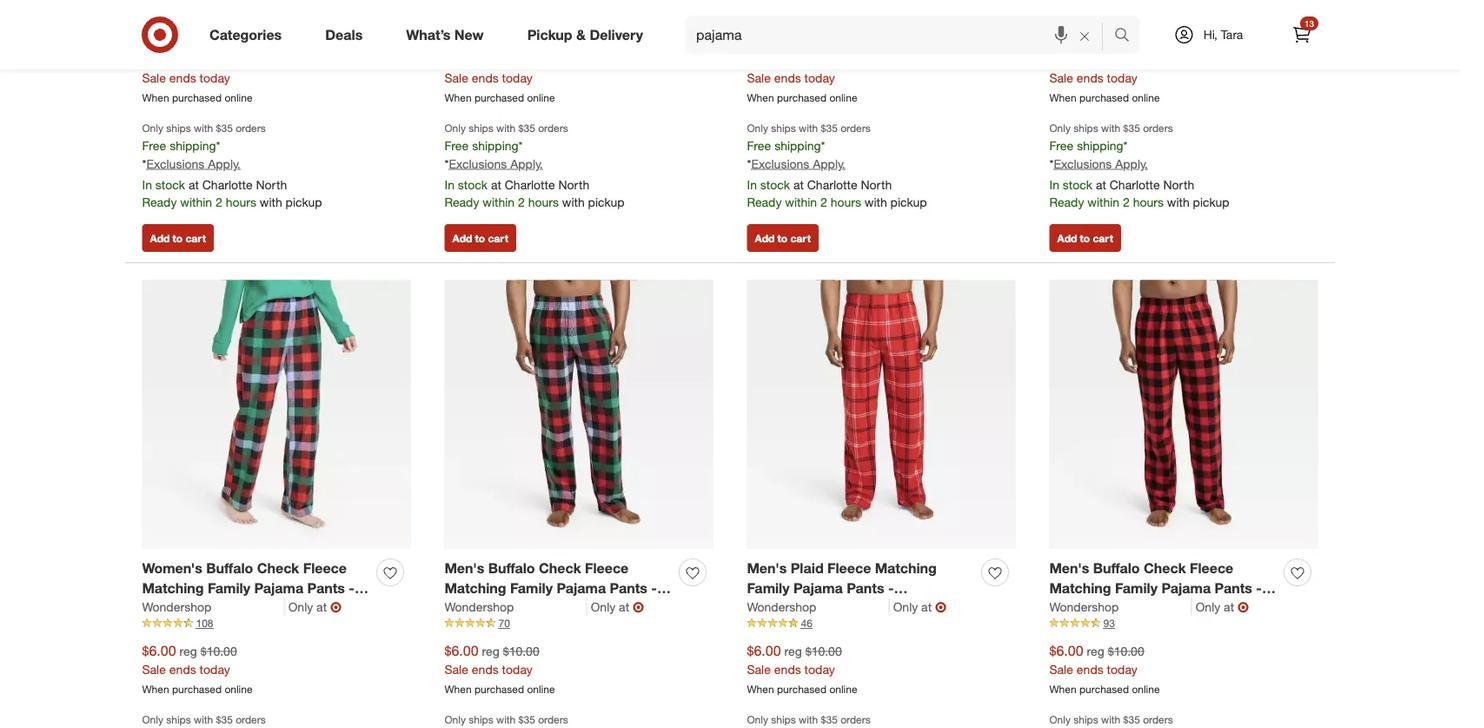 Task type: describe. For each thing, give the bounding box(es) containing it.
stock for 4th exclusions apply. link from right
[[155, 177, 185, 192]]

online down 70 link
[[527, 683, 555, 696]]

What can we help you find? suggestions appear below search field
[[686, 16, 1119, 54]]

- for men's buffalo check fleece matching family pajama pants - wondershop™ red
[[1257, 580, 1263, 597]]

¬ for women's buffalo check fleece matching family pajama pants - wondershop™ green/red/black
[[330, 599, 342, 616]]

100 link for $6.00
[[1050, 24, 1319, 39]]

only ships with $35 orders for men's buffalo check fleece matching family pajama pants - wondershop™ red
[[1050, 714, 1174, 727]]

new
[[455, 26, 484, 43]]

fleece for women's buffalo check fleece matching family pajama pants - wondershop™ green/red/black
[[303, 561, 347, 578]]

ready for 4th exclusions apply. link from right
[[142, 194, 177, 210]]

hours for second exclusions apply. link from right
[[831, 194, 862, 210]]

men's for men's plaid fleece matching family pajama pants - wondershop™ red
[[747, 561, 787, 578]]

$6.00 reg $10.00 sale ends today when purchased online for women's buffalo check fleece matching family pajama pants - wondershop™ green/red/black
[[142, 643, 253, 696]]

apply. for 4th exclusions apply. link from right
[[208, 156, 241, 171]]

pickup & delivery link
[[513, 16, 665, 54]]

apply. for second exclusions apply. link from right
[[813, 156, 846, 171]]

to for the add to cart button corresponding to third exclusions apply. link from the right
[[475, 232, 485, 245]]

women's
[[142, 561, 203, 578]]

$6.00 for women's buffalo check fleece matching family pajama pants - wondershop™ green/red/black
[[142, 643, 176, 660]]

what's new link
[[392, 16, 506, 54]]

reg for women's buffalo check fleece matching family pajama pants - wondershop™ green/red/black
[[180, 644, 197, 660]]

¬ for men's buffalo check fleece matching family pajama pants - wondershop™ red
[[1238, 599, 1250, 616]]

hours for 4th exclusions apply. link from right
[[226, 194, 256, 210]]

only at ¬ for men's plaid fleece matching family pajama pants - wondershop™ red
[[894, 599, 947, 616]]

when inside sale ends today when purchased online
[[142, 91, 169, 104]]

$10.00 inside the reg $10.00 sale ends today when purchased online
[[503, 52, 540, 67]]

men's plaid fleece matching family pajama pants - wondershop™ red link
[[747, 559, 975, 617]]

add for 4th exclusions apply. link from the left
[[1058, 232, 1078, 245]]

green/red/black for men's buffalo check fleece matching family pajama pants - wondershop™ green/red/black
[[540, 600, 654, 617]]

- inside men's plaid fleece matching family pajama pants - wondershop™ red
[[889, 580, 894, 597]]

sale inside sale ends today when purchased online
[[142, 70, 166, 86]]

online inside the reg $10.00 sale ends today when purchased online
[[527, 91, 555, 104]]

buffalo for women's buffalo check fleece matching family pajama pants - wondershop™ green/red/black
[[206, 561, 253, 578]]

charlotte for 4th exclusions apply. link from right
[[202, 177, 253, 192]]

exclusions for 4th exclusions apply. link from right
[[146, 156, 205, 171]]

to for 4th exclusions apply. link from the left the add to cart button
[[1081, 232, 1091, 245]]

online inside sale ends today when purchased online
[[225, 91, 253, 104]]

online down 93 link
[[1133, 683, 1161, 696]]

buffalo for men's buffalo check fleece matching family pajama pants - wondershop™ green/red/black
[[488, 561, 535, 578]]

13 link
[[1284, 16, 1322, 54]]

cart for third exclusions apply. link from the right
[[488, 232, 509, 245]]

men's buffalo check fleece matching family pajama pants - wondershop™ green/red/black
[[445, 561, 657, 617]]

stock for 4th exclusions apply. link from the left
[[1063, 177, 1093, 192]]

check for men's buffalo check fleece matching family pajama pants - wondershop™ red
[[1144, 561, 1187, 578]]

add to cart button for third exclusions apply. link from the right
[[445, 224, 516, 252]]

108
[[196, 617, 214, 630]]

reg $10.00 sale ends today when purchased online
[[445, 52, 555, 104]]

$6.00 reg $10.00 sale ends today when purchased online for men's buffalo check fleece matching family pajama pants - wondershop™ green/red/black
[[445, 643, 555, 696]]

add for third exclusions apply. link from the right
[[453, 232, 472, 245]]

matching for women's buffalo check fleece matching family pajama pants - wondershop™ green/red/black
[[142, 580, 204, 597]]

70 link
[[445, 616, 713, 632]]

4 add to cart from the left
[[1058, 232, 1114, 245]]

shipping for 4th exclusions apply. link from the left
[[1078, 138, 1124, 153]]

1 exclusions apply. link from the left
[[146, 156, 241, 171]]

pants inside men's plaid fleece matching family pajama pants - wondershop™ red
[[847, 580, 885, 597]]

shipping for third exclusions apply. link from the right
[[472, 138, 519, 153]]

$6.00 for men's buffalo check fleece matching family pajama pants - wondershop™ green/red/black
[[445, 643, 479, 660]]

men's for men's buffalo check fleece matching family pajama pants - wondershop™ red
[[1050, 561, 1090, 578]]

wondershop™ for men's buffalo check fleece matching family pajama pants - wondershop™ red
[[1050, 600, 1141, 617]]

pickup & delivery
[[528, 26, 644, 43]]

men's for men's buffalo check fleece matching family pajama pants - wondershop™ green/red/black
[[445, 561, 485, 578]]

red inside men's buffalo check fleece matching family pajama pants - wondershop™ red
[[1145, 600, 1171, 617]]

green/red/black for women's buffalo check fleece matching family pajama pants - wondershop™ green/red/black
[[237, 600, 351, 617]]

charlotte for 4th exclusions apply. link from the left
[[1110, 177, 1161, 192]]

purchased inside the reg $10.00 sale ends today when purchased online
[[475, 91, 524, 104]]

categories link
[[195, 16, 304, 54]]

north for 4th exclusions apply. link from the left
[[1164, 177, 1195, 192]]

within for third exclusions apply. link from the right
[[483, 194, 515, 210]]

reg inside the reg $10.00 sale ends today when purchased online
[[482, 52, 500, 67]]

46
[[801, 617, 813, 630]]

delivery
[[590, 26, 644, 43]]

stock for second exclusions apply. link from right
[[761, 177, 790, 192]]

pajama for men's buffalo check fleece matching family pajama pants - wondershop™ red
[[1162, 580, 1211, 597]]

pants for men's buffalo check fleece matching family pajama pants - wondershop™ red
[[1215, 580, 1253, 597]]

exclusions for third exclusions apply. link from the right
[[449, 156, 507, 171]]

46 link
[[747, 616, 1016, 632]]

¬ for men's buffalo check fleece matching family pajama pants - wondershop™ green/red/black
[[633, 599, 644, 616]]

apply. for third exclusions apply. link from the right
[[511, 156, 543, 171]]

search
[[1107, 28, 1149, 45]]

hours for 4th exclusions apply. link from the left
[[1134, 194, 1164, 210]]

online down "108" link at the left of the page
[[225, 683, 253, 696]]

13
[[1305, 18, 1315, 29]]

women's buffalo check fleece matching family pajama pants - wondershop™ green/red/black
[[142, 561, 355, 617]]

2 for third exclusions apply. link from the right
[[518, 194, 525, 210]]

$6.00 reg $10.00 sale ends today when purchased online for wondershop
[[1050, 51, 1161, 104]]

4 in from the left
[[1050, 177, 1060, 192]]

men's plaid fleece matching family pajama pants - wondershop™ red
[[747, 561, 937, 617]]

buffalo for men's buffalo check fleece matching family pajama pants - wondershop™ red
[[1094, 561, 1140, 578]]

deals link
[[311, 16, 385, 54]]

reg for men's buffalo check fleece matching family pajama pants - wondershop™ green/red/black
[[482, 644, 500, 660]]

2 add to cart from the left
[[453, 232, 509, 245]]

shipping for second exclusions apply. link from right
[[775, 138, 821, 153]]

men's buffalo check fleece matching family pajama pants - wondershop™ red
[[1050, 561, 1263, 617]]

$6.00 for men's plaid fleece matching family pajama pants - wondershop™ red
[[747, 643, 781, 660]]

add to cart button for 4th exclusions apply. link from right
[[142, 224, 214, 252]]

north for third exclusions apply. link from the right
[[559, 177, 590, 192]]

wondershop™ for women's buffalo check fleece matching family pajama pants - wondershop™ green/red/black
[[142, 600, 233, 617]]

pajama for women's buffalo check fleece matching family pajama pants - wondershop™ green/red/black
[[254, 580, 304, 597]]

north for second exclusions apply. link from right
[[861, 177, 892, 192]]

100 for $6.00
[[1104, 25, 1121, 38]]

search button
[[1107, 16, 1149, 57]]

fleece for men's buffalo check fleece matching family pajama pants - wondershop™ red
[[1191, 561, 1234, 578]]

&
[[577, 26, 586, 43]]

to for the add to cart button associated with second exclusions apply. link from right
[[778, 232, 788, 245]]

pajama inside men's plaid fleece matching family pajama pants - wondershop™ red
[[794, 580, 843, 597]]

3 add to cart from the left
[[755, 232, 811, 245]]

wondershop™ inside men's plaid fleece matching family pajama pants - wondershop™ red
[[747, 600, 838, 617]]

add for second exclusions apply. link from right
[[755, 232, 775, 245]]

70
[[499, 617, 510, 630]]

pajama for men's buffalo check fleece matching family pajama pants - wondershop™ green/red/black
[[557, 580, 606, 597]]

matching inside men's plaid fleece matching family pajama pants - wondershop™ red
[[875, 561, 937, 578]]

2 for 4th exclusions apply. link from right
[[216, 194, 222, 210]]

red inside men's plaid fleece matching family pajama pants - wondershop™ red
[[842, 600, 869, 617]]

women's buffalo check fleece matching family pajama pants - wondershop™ green/red/black link
[[142, 559, 370, 617]]

tara
[[1222, 27, 1244, 42]]

100 link for sale
[[142, 24, 411, 39]]

$6.00 for wondershop
[[1050, 51, 1084, 68]]

fleece inside men's plaid fleece matching family pajama pants - wondershop™ red
[[828, 561, 872, 578]]



Task type: locate. For each thing, give the bounding box(es) containing it.
1 exclusions from the left
[[146, 156, 205, 171]]

red right the 46
[[842, 600, 869, 617]]

sale ends today when purchased online
[[142, 70, 253, 104]]

2 wondershop™ from the left
[[445, 600, 536, 617]]

categories
[[210, 26, 282, 43]]

2 2 from the left
[[518, 194, 525, 210]]

ready
[[142, 194, 177, 210], [445, 194, 479, 210], [747, 194, 782, 210], [1050, 194, 1085, 210]]

only
[[894, 8, 918, 23], [142, 121, 163, 135], [445, 121, 466, 135], [747, 121, 769, 135], [1050, 121, 1071, 135], [288, 600, 313, 615], [591, 600, 616, 615], [894, 600, 918, 615], [1196, 600, 1221, 615], [142, 714, 163, 727], [445, 714, 466, 727], [747, 714, 769, 727], [1050, 714, 1071, 727]]

fleece inside women's buffalo check fleece matching family pajama pants - wondershop™ green/red/black
[[303, 561, 347, 578]]

online down search button
[[1133, 91, 1161, 104]]

check inside women's buffalo check fleece matching family pajama pants - wondershop™ green/red/black
[[257, 561, 299, 578]]

3 only ships with $35 orders from the left
[[747, 714, 871, 727]]

check inside men's buffalo check fleece matching family pajama pants - wondershop™ red
[[1144, 561, 1187, 578]]

only at ¬ for men's buffalo check fleece matching family pajama pants - wondershop™ red
[[1196, 599, 1250, 616]]

check up 93 link
[[1144, 561, 1187, 578]]

4 charlotte from the left
[[1110, 177, 1161, 192]]

pajama down plaid
[[794, 580, 843, 597]]

1 family from the left
[[208, 580, 250, 597]]

1 only ships with $35 orders free shipping * * exclusions apply. in stock at  charlotte north ready within 2 hours with pickup from the left
[[142, 121, 322, 210]]

online down "pickup"
[[527, 91, 555, 104]]

only ships with $35 orders for women's buffalo check fleece matching family pajama pants - wondershop™ green/red/black
[[142, 714, 266, 727]]

2 north from the left
[[559, 177, 590, 192]]

1 100 from the left
[[196, 25, 214, 38]]

4 only ships with $35 orders free shipping * * exclusions apply. in stock at  charlotte north ready within 2 hours with pickup from the left
[[1050, 121, 1230, 210]]

exclusions for 4th exclusions apply. link from the left
[[1054, 156, 1112, 171]]

pants up 46 link
[[847, 580, 885, 597]]

2 to from the left
[[475, 232, 485, 245]]

cart
[[186, 232, 206, 245], [488, 232, 509, 245], [791, 232, 811, 245], [1093, 232, 1114, 245]]

fleece right plaid
[[828, 561, 872, 578]]

0 horizontal spatial green/red/black
[[237, 600, 351, 617]]

4 2 from the left
[[1123, 194, 1130, 210]]

3 pants from the left
[[847, 580, 885, 597]]

today inside the reg $10.00 sale ends today when purchased online
[[502, 70, 533, 86]]

3 exclusions apply. link from the left
[[752, 156, 846, 171]]

men's inside men's buffalo check fleece matching family pajama pants - wondershop™ red
[[1050, 561, 1090, 578]]

1 horizontal spatial green/red/black
[[540, 600, 654, 617]]

4 free from the left
[[1050, 138, 1074, 153]]

4 stock from the left
[[1063, 177, 1093, 192]]

2 in from the left
[[445, 177, 455, 192]]

108 link
[[142, 616, 411, 632]]

3 family from the left
[[747, 580, 790, 597]]

4 cart from the left
[[1093, 232, 1114, 245]]

check
[[257, 561, 299, 578], [539, 561, 581, 578], [1144, 561, 1187, 578]]

2 fleece from the left
[[585, 561, 629, 578]]

reg for wondershop
[[1087, 52, 1105, 67]]

$10.00
[[201, 52, 237, 67], [503, 52, 540, 67], [806, 52, 842, 67], [1108, 52, 1145, 67], [201, 644, 237, 660], [503, 644, 540, 660], [806, 644, 842, 660], [1108, 644, 1145, 660]]

deals
[[325, 26, 363, 43]]

100
[[196, 25, 214, 38], [1104, 25, 1121, 38]]

pajama inside women's buffalo check fleece matching family pajama pants - wondershop™ green/red/black
[[254, 580, 304, 597]]

free for third exclusions apply. link from the right
[[445, 138, 469, 153]]

1 horizontal spatial men's
[[747, 561, 787, 578]]

2 only ships with $35 orders free shipping * * exclusions apply. in stock at  charlotte north ready within 2 hours with pickup from the left
[[445, 121, 625, 210]]

2 100 link from the left
[[1050, 24, 1319, 39]]

93 link
[[1050, 616, 1319, 632]]

check for men's buffalo check fleece matching family pajama pants - wondershop™ green/red/black
[[539, 561, 581, 578]]

4 pants from the left
[[1215, 580, 1253, 597]]

4 pajama from the left
[[1162, 580, 1211, 597]]

3 charlotte from the left
[[808, 177, 858, 192]]

matching down women's
[[142, 580, 204, 597]]

4 north from the left
[[1164, 177, 1195, 192]]

3 fleece from the left
[[828, 561, 872, 578]]

matching for men's buffalo check fleece matching family pajama pants - wondershop™ green/red/black
[[445, 580, 507, 597]]

1 free from the left
[[142, 138, 166, 153]]

pajama
[[254, 580, 304, 597], [557, 580, 606, 597], [794, 580, 843, 597], [1162, 580, 1211, 597]]

1 north from the left
[[256, 177, 287, 192]]

pants inside "men's buffalo check fleece matching family pajama pants - wondershop™ green/red/black"
[[610, 580, 648, 597]]

wondershop™
[[142, 600, 233, 617], [445, 600, 536, 617], [747, 600, 838, 617], [1050, 600, 1141, 617]]

1 horizontal spatial 100
[[1104, 25, 1121, 38]]

- inside men's buffalo check fleece matching family pajama pants - wondershop™ red
[[1257, 580, 1263, 597]]

0 horizontal spatial 100
[[196, 25, 214, 38]]

check up "108" link at the left of the page
[[257, 561, 299, 578]]

2 for 4th exclusions apply. link from the left
[[1123, 194, 1130, 210]]

online down categories
[[225, 91, 253, 104]]

red right '93'
[[1145, 600, 1171, 617]]

purchased inside sale ends today when purchased online
[[172, 91, 222, 104]]

0 horizontal spatial men's
[[445, 561, 485, 578]]

within for second exclusions apply. link from right
[[785, 194, 817, 210]]

ships
[[166, 121, 191, 135], [469, 121, 494, 135], [772, 121, 796, 135], [1074, 121, 1099, 135], [166, 714, 191, 727], [469, 714, 494, 727], [772, 714, 796, 727], [1074, 714, 1099, 727]]

2 for second exclusions apply. link from right
[[821, 194, 828, 210]]

only ships with $35 orders free shipping * * exclusions apply. in stock at  charlotte north ready within 2 hours with pickup
[[142, 121, 322, 210], [445, 121, 625, 210], [747, 121, 927, 210], [1050, 121, 1230, 210]]

exclusions apply. link
[[146, 156, 241, 171], [449, 156, 543, 171], [752, 156, 846, 171], [1054, 156, 1149, 171]]

0 horizontal spatial buffalo
[[206, 561, 253, 578]]

pants up 70 link
[[610, 580, 648, 597]]

only ships with $35 orders for men's plaid fleece matching family pajama pants - wondershop™ red
[[747, 714, 871, 727]]

men's buffalo check fleece matching family pajama pants - wondershop™ green/red/black image
[[445, 281, 713, 549], [445, 281, 713, 549]]

1 add from the left
[[150, 232, 170, 245]]

1 pants from the left
[[307, 580, 345, 597]]

add to cart
[[150, 232, 206, 245], [453, 232, 509, 245], [755, 232, 811, 245], [1058, 232, 1114, 245]]

family
[[208, 580, 250, 597], [510, 580, 553, 597], [747, 580, 790, 597], [1116, 580, 1158, 597]]

only at ¬
[[894, 7, 947, 24], [288, 599, 342, 616], [591, 599, 644, 616], [894, 599, 947, 616], [1196, 599, 1250, 616]]

2
[[216, 194, 222, 210], [518, 194, 525, 210], [821, 194, 828, 210], [1123, 194, 1130, 210]]

only ships with $35 orders
[[142, 714, 266, 727], [445, 714, 569, 727], [747, 714, 871, 727], [1050, 714, 1174, 727]]

charlotte for second exclusions apply. link from right
[[808, 177, 858, 192]]

pickup for second exclusions apply. link from right
[[891, 194, 927, 210]]

fleece inside "men's buffalo check fleece matching family pajama pants - wondershop™ green/red/black"
[[585, 561, 629, 578]]

0 horizontal spatial check
[[257, 561, 299, 578]]

3 north from the left
[[861, 177, 892, 192]]

4 ready from the left
[[1050, 194, 1085, 210]]

matching up '93'
[[1050, 580, 1112, 597]]

4 add to cart button from the left
[[1050, 224, 1122, 252]]

2 shipping from the left
[[472, 138, 519, 153]]

3 - from the left
[[889, 580, 894, 597]]

charlotte
[[202, 177, 253, 192], [505, 177, 555, 192], [808, 177, 858, 192], [1110, 177, 1161, 192]]

1 green/red/black from the left
[[237, 600, 351, 617]]

pants up 93 link
[[1215, 580, 1253, 597]]

when inside the reg $10.00 sale ends today when purchased online
[[445, 91, 472, 104]]

2 add to cart button from the left
[[445, 224, 516, 252]]

family inside men's buffalo check fleece matching family pajama pants - wondershop™ red
[[1116, 580, 1158, 597]]

$35
[[216, 121, 233, 135], [519, 121, 536, 135], [821, 121, 838, 135], [1124, 121, 1141, 135], [216, 714, 233, 727], [519, 714, 536, 727], [821, 714, 838, 727], [1124, 714, 1141, 727]]

$6.00
[[142, 51, 176, 68], [747, 51, 781, 68], [1050, 51, 1084, 68], [142, 643, 176, 660], [445, 643, 479, 660], [747, 643, 781, 660], [1050, 643, 1084, 660]]

4 to from the left
[[1081, 232, 1091, 245]]

1 100 link from the left
[[142, 24, 411, 39]]

4 exclusions from the left
[[1054, 156, 1112, 171]]

ends inside the reg $10.00 sale ends today when purchased online
[[472, 70, 499, 86]]

add to cart button
[[142, 224, 214, 252], [445, 224, 516, 252], [747, 224, 819, 252], [1050, 224, 1122, 252]]

- for men's buffalo check fleece matching family pajama pants - wondershop™ green/red/black
[[652, 580, 657, 597]]

wondershop
[[142, 8, 212, 23], [747, 8, 817, 23], [1050, 8, 1119, 23], [142, 600, 212, 615], [445, 600, 514, 615], [747, 600, 817, 615], [1050, 600, 1119, 615]]

pants inside women's buffalo check fleece matching family pajama pants - wondershop™ green/red/black
[[307, 580, 345, 597]]

to
[[173, 232, 183, 245], [475, 232, 485, 245], [778, 232, 788, 245], [1081, 232, 1091, 245]]

2 exclusions apply. link from the left
[[449, 156, 543, 171]]

1 apply. from the left
[[208, 156, 241, 171]]

- inside "men's buffalo check fleece matching family pajama pants - wondershop™ green/red/black"
[[652, 580, 657, 597]]

3 ready from the left
[[747, 194, 782, 210]]

matching up 46 link
[[875, 561, 937, 578]]

wondershop link
[[142, 7, 285, 24], [747, 7, 890, 24], [1050, 7, 1193, 24], [142, 599, 285, 616], [445, 599, 588, 616], [747, 599, 890, 616], [1050, 599, 1193, 616]]

-
[[349, 580, 355, 597], [652, 580, 657, 597], [889, 580, 894, 597], [1257, 580, 1263, 597]]

3 pajama from the left
[[794, 580, 843, 597]]

3 stock from the left
[[761, 177, 790, 192]]

2 hours from the left
[[528, 194, 559, 210]]

matching
[[875, 561, 937, 578], [142, 580, 204, 597], [445, 580, 507, 597], [1050, 580, 1112, 597]]

ready for third exclusions apply. link from the right
[[445, 194, 479, 210]]

ends inside sale ends today when purchased online
[[169, 70, 196, 86]]

hi, tara
[[1204, 27, 1244, 42]]

1 add to cart from the left
[[150, 232, 206, 245]]

free
[[142, 138, 166, 153], [445, 138, 469, 153], [747, 138, 772, 153], [1050, 138, 1074, 153]]

only at ¬ for men's buffalo check fleece matching family pajama pants - wondershop™ green/red/black
[[591, 599, 644, 616]]

at
[[922, 8, 932, 23], [189, 177, 199, 192], [491, 177, 502, 192], [794, 177, 804, 192], [1096, 177, 1107, 192], [317, 600, 327, 615], [619, 600, 630, 615], [922, 600, 932, 615], [1224, 600, 1235, 615]]

4 wondershop™ from the left
[[1050, 600, 1141, 617]]

plaid
[[791, 561, 824, 578]]

matching up 70
[[445, 580, 507, 597]]

fleece up "108" link at the left of the page
[[303, 561, 347, 578]]

family inside women's buffalo check fleece matching family pajama pants - wondershop™ green/red/black
[[208, 580, 250, 597]]

when
[[142, 91, 169, 104], [445, 91, 472, 104], [747, 91, 775, 104], [1050, 91, 1077, 104], [142, 683, 169, 696], [445, 683, 472, 696], [747, 683, 775, 696], [1050, 683, 1077, 696]]

0 horizontal spatial 100 link
[[142, 24, 411, 39]]

pajama inside men's buffalo check fleece matching family pajama pants - wondershop™ red
[[1162, 580, 1211, 597]]

buffalo inside "men's buffalo check fleece matching family pajama pants - wondershop™ green/red/black"
[[488, 561, 535, 578]]

check inside "men's buffalo check fleece matching family pajama pants - wondershop™ green/red/black"
[[539, 561, 581, 578]]

buffalo inside women's buffalo check fleece matching family pajama pants - wondershop™ green/red/black
[[206, 561, 253, 578]]

to for the add to cart button for 4th exclusions apply. link from right
[[173, 232, 183, 245]]

3 free from the left
[[747, 138, 772, 153]]

apply. for 4th exclusions apply. link from the left
[[1116, 156, 1149, 171]]

3 check from the left
[[1144, 561, 1187, 578]]

free for second exclusions apply. link from right
[[747, 138, 772, 153]]

men's buffalo check fleece matching family pajama pants - wondershop™ green/red/black link
[[445, 559, 673, 617]]

cart for 4th exclusions apply. link from the left
[[1093, 232, 1114, 245]]

4 shipping from the left
[[1078, 138, 1124, 153]]

wondershop™ inside women's buffalo check fleece matching family pajama pants - wondershop™ green/red/black
[[142, 600, 233, 617]]

north
[[256, 177, 287, 192], [559, 177, 590, 192], [861, 177, 892, 192], [1164, 177, 1195, 192]]

2 charlotte from the left
[[505, 177, 555, 192]]

pajama inside "men's buffalo check fleece matching family pajama pants - wondershop™ green/red/black"
[[557, 580, 606, 597]]

2 horizontal spatial men's
[[1050, 561, 1090, 578]]

fleece up 70 link
[[585, 561, 629, 578]]

matching inside women's buffalo check fleece matching family pajama pants - wondershop™ green/red/black
[[142, 580, 204, 597]]

1 in from the left
[[142, 177, 152, 192]]

buffalo up '93'
[[1094, 561, 1140, 578]]

cart for second exclusions apply. link from right
[[791, 232, 811, 245]]

4 pickup from the left
[[1194, 194, 1230, 210]]

wondershop™ for men's buffalo check fleece matching family pajama pants - wondershop™ green/red/black
[[445, 600, 536, 617]]

red
[[842, 600, 869, 617], [1145, 600, 1171, 617]]

2 pajama from the left
[[557, 580, 606, 597]]

2 apply. from the left
[[511, 156, 543, 171]]

¬
[[936, 7, 947, 24], [330, 599, 342, 616], [633, 599, 644, 616], [936, 599, 947, 616], [1238, 599, 1250, 616]]

men's plaid fleece matching family pajama pants - wondershop™ red image
[[747, 281, 1016, 549], [747, 281, 1016, 549]]

in
[[142, 177, 152, 192], [445, 177, 455, 192], [747, 177, 757, 192], [1050, 177, 1060, 192]]

hi,
[[1204, 27, 1218, 42]]

buffalo up 70
[[488, 561, 535, 578]]

2 horizontal spatial buffalo
[[1094, 561, 1140, 578]]

orders
[[236, 121, 266, 135], [538, 121, 569, 135], [841, 121, 871, 135], [1144, 121, 1174, 135], [236, 714, 266, 727], [538, 714, 569, 727], [841, 714, 871, 727], [1144, 714, 1174, 727]]

wondershop™ inside "men's buffalo check fleece matching family pajama pants - wondershop™ green/red/black"
[[445, 600, 536, 617]]

free for 4th exclusions apply. link from right
[[142, 138, 166, 153]]

within
[[180, 194, 212, 210], [483, 194, 515, 210], [785, 194, 817, 210], [1088, 194, 1120, 210]]

2 add from the left
[[453, 232, 472, 245]]

1 fleece from the left
[[303, 561, 347, 578]]

green/red/black inside "men's buffalo check fleece matching family pajama pants - wondershop™ green/red/black"
[[540, 600, 654, 617]]

2 ready from the left
[[445, 194, 479, 210]]

pants up "108" link at the left of the page
[[307, 580, 345, 597]]

sale inside the reg $10.00 sale ends today when purchased online
[[445, 70, 469, 86]]

online
[[225, 91, 253, 104], [527, 91, 555, 104], [830, 91, 858, 104], [1133, 91, 1161, 104], [225, 683, 253, 696], [527, 683, 555, 696], [830, 683, 858, 696], [1133, 683, 1161, 696]]

women's buffalo check fleece matching family pajama pants - wondershop™ green/red/black image
[[142, 281, 411, 549], [142, 281, 411, 549]]

3 add from the left
[[755, 232, 775, 245]]

4 within from the left
[[1088, 194, 1120, 210]]

3 to from the left
[[778, 232, 788, 245]]

only at ¬ for women's buffalo check fleece matching family pajama pants - wondershop™ green/red/black
[[288, 599, 342, 616]]

1 horizontal spatial red
[[1145, 600, 1171, 617]]

buffalo right women's
[[206, 561, 253, 578]]

4 fleece from the left
[[1191, 561, 1234, 578]]

$6.00 reg $10.00 sale ends today when purchased online
[[747, 51, 858, 104], [1050, 51, 1161, 104], [142, 643, 253, 696], [445, 643, 555, 696], [747, 643, 858, 696], [1050, 643, 1161, 696]]

check for women's buffalo check fleece matching family pajama pants - wondershop™ green/red/black
[[257, 561, 299, 578]]

3 cart from the left
[[791, 232, 811, 245]]

sale
[[142, 70, 166, 86], [445, 70, 469, 86], [747, 70, 771, 86], [1050, 70, 1074, 86], [142, 662, 166, 678], [445, 662, 469, 678], [747, 662, 771, 678], [1050, 662, 1074, 678]]

- inside women's buffalo check fleece matching family pajama pants - wondershop™ green/red/black
[[349, 580, 355, 597]]

4 exclusions apply. link from the left
[[1054, 156, 1149, 171]]

0 horizontal spatial red
[[842, 600, 869, 617]]

green/red/black inside women's buffalo check fleece matching family pajama pants - wondershop™ green/red/black
[[237, 600, 351, 617]]

- up 93 link
[[1257, 580, 1263, 597]]

within for 4th exclusions apply. link from the left
[[1088, 194, 1120, 210]]

100 for sale
[[196, 25, 214, 38]]

2 cart from the left
[[488, 232, 509, 245]]

1 red from the left
[[842, 600, 869, 617]]

2 men's from the left
[[747, 561, 787, 578]]

matching inside "men's buffalo check fleece matching family pajama pants - wondershop™ green/red/black"
[[445, 580, 507, 597]]

charlotte for third exclusions apply. link from the right
[[505, 177, 555, 192]]

1 buffalo from the left
[[206, 561, 253, 578]]

check up 70 link
[[539, 561, 581, 578]]

family inside "men's buffalo check fleece matching family pajama pants - wondershop™ green/red/black"
[[510, 580, 553, 597]]

3 pickup from the left
[[891, 194, 927, 210]]

fleece for men's buffalo check fleece matching family pajama pants - wondershop™ green/red/black
[[585, 561, 629, 578]]

1 shipping from the left
[[170, 138, 216, 153]]

1 add to cart button from the left
[[142, 224, 214, 252]]

hours
[[226, 194, 256, 210], [528, 194, 559, 210], [831, 194, 862, 210], [1134, 194, 1164, 210]]

pickup
[[286, 194, 322, 210], [588, 194, 625, 210], [891, 194, 927, 210], [1194, 194, 1230, 210]]

3 apply. from the left
[[813, 156, 846, 171]]

fleece up 93 link
[[1191, 561, 1234, 578]]

2 family from the left
[[510, 580, 553, 597]]

stock
[[155, 177, 185, 192], [458, 177, 488, 192], [761, 177, 790, 192], [1063, 177, 1093, 192]]

wondershop™ inside men's buffalo check fleece matching family pajama pants - wondershop™ red
[[1050, 600, 1141, 617]]

3 buffalo from the left
[[1094, 561, 1140, 578]]

4 apply. from the left
[[1116, 156, 1149, 171]]

1 wondershop™ from the left
[[142, 600, 233, 617]]

2 stock from the left
[[458, 177, 488, 192]]

hours for third exclusions apply. link from the right
[[528, 194, 559, 210]]

family for women's buffalo check fleece matching family pajama pants - wondershop™ green/red/black
[[208, 580, 250, 597]]

$6.00 reg $10.00 sale ends today when purchased online for men's buffalo check fleece matching family pajama pants - wondershop™ red
[[1050, 643, 1161, 696]]

shipping
[[170, 138, 216, 153], [472, 138, 519, 153], [775, 138, 821, 153], [1078, 138, 1124, 153]]

buffalo inside men's buffalo check fleece matching family pajama pants - wondershop™ red
[[1094, 561, 1140, 578]]

1 ready from the left
[[142, 194, 177, 210]]

shipping for 4th exclusions apply. link from right
[[170, 138, 216, 153]]

pickup for third exclusions apply. link from the right
[[588, 194, 625, 210]]

green/red/black
[[237, 600, 351, 617], [540, 600, 654, 617]]

apply.
[[208, 156, 241, 171], [511, 156, 543, 171], [813, 156, 846, 171], [1116, 156, 1149, 171]]

1 horizontal spatial 100 link
[[1050, 24, 1319, 39]]

¬ for men's plaid fleece matching family pajama pants - wondershop™ red
[[936, 599, 947, 616]]

men's inside men's plaid fleece matching family pajama pants - wondershop™ red
[[747, 561, 787, 578]]

3 shipping from the left
[[775, 138, 821, 153]]

cart for 4th exclusions apply. link from right
[[186, 232, 206, 245]]

online down 46 link
[[830, 683, 858, 696]]

pants inside men's buffalo check fleece matching family pajama pants - wondershop™ red
[[1215, 580, 1253, 597]]

pajama up "108" link at the left of the page
[[254, 580, 304, 597]]

family for men's buffalo check fleece matching family pajama pants - wondershop™ red
[[1116, 580, 1158, 597]]

2 pants from the left
[[610, 580, 648, 597]]

men's
[[445, 561, 485, 578], [747, 561, 787, 578], [1050, 561, 1090, 578]]

- up 70 link
[[652, 580, 657, 597]]

1 horizontal spatial buffalo
[[488, 561, 535, 578]]

men's inside "men's buffalo check fleece matching family pajama pants - wondershop™ green/red/black"
[[445, 561, 485, 578]]

3 in from the left
[[747, 177, 757, 192]]

1 pajama from the left
[[254, 580, 304, 597]]

online down what can we help you find? suggestions appear below "search box"
[[830, 91, 858, 104]]

exclusions
[[146, 156, 205, 171], [449, 156, 507, 171], [752, 156, 810, 171], [1054, 156, 1112, 171]]

exclusions for second exclusions apply. link from right
[[752, 156, 810, 171]]

1 - from the left
[[349, 580, 355, 597]]

family for men's buffalo check fleece matching family pajama pants - wondershop™ green/red/black
[[510, 580, 553, 597]]

family inside men's plaid fleece matching family pajama pants - wondershop™ red
[[747, 580, 790, 597]]

$6.00 for men's buffalo check fleece matching family pajama pants - wondershop™ red
[[1050, 643, 1084, 660]]

men's buffalo check fleece matching family pajama pants - wondershop™ red link
[[1050, 559, 1278, 617]]

north for 4th exclusions apply. link from right
[[256, 177, 287, 192]]

3 within from the left
[[785, 194, 817, 210]]

- up 46 link
[[889, 580, 894, 597]]

100 link
[[142, 24, 411, 39], [1050, 24, 1319, 39]]

pants
[[307, 580, 345, 597], [610, 580, 648, 597], [847, 580, 885, 597], [1215, 580, 1253, 597]]

reg for men's plaid fleece matching family pajama pants - wondershop™ red
[[785, 644, 802, 660]]

pajama up 70 link
[[557, 580, 606, 597]]

2 - from the left
[[652, 580, 657, 597]]

pickup
[[528, 26, 573, 43]]

*
[[216, 138, 220, 153], [519, 138, 523, 153], [821, 138, 826, 153], [1124, 138, 1128, 153], [142, 156, 146, 171], [445, 156, 449, 171], [747, 156, 752, 171], [1050, 156, 1054, 171]]

4 hours from the left
[[1134, 194, 1164, 210]]

2 only ships with $35 orders from the left
[[445, 714, 569, 727]]

reg
[[482, 52, 500, 67], [785, 52, 802, 67], [1087, 52, 1105, 67], [180, 644, 197, 660], [482, 644, 500, 660], [785, 644, 802, 660], [1087, 644, 1105, 660]]

within for 4th exclusions apply. link from right
[[180, 194, 212, 210]]

fleece
[[303, 561, 347, 578], [585, 561, 629, 578], [828, 561, 872, 578], [1191, 561, 1234, 578]]

add
[[150, 232, 170, 245], [453, 232, 472, 245], [755, 232, 775, 245], [1058, 232, 1078, 245]]

ends
[[169, 70, 196, 86], [472, 70, 499, 86], [775, 70, 801, 86], [1077, 70, 1104, 86], [169, 662, 196, 678], [472, 662, 499, 678], [775, 662, 801, 678], [1077, 662, 1104, 678]]

2 check from the left
[[539, 561, 581, 578]]

3 2 from the left
[[821, 194, 828, 210]]

buffalo
[[206, 561, 253, 578], [488, 561, 535, 578], [1094, 561, 1140, 578]]

with
[[194, 121, 213, 135], [497, 121, 516, 135], [799, 121, 819, 135], [1102, 121, 1121, 135], [260, 194, 282, 210], [562, 194, 585, 210], [865, 194, 888, 210], [1168, 194, 1190, 210], [194, 714, 213, 727], [497, 714, 516, 727], [799, 714, 819, 727], [1102, 714, 1121, 727]]

2 horizontal spatial check
[[1144, 561, 1187, 578]]

today inside sale ends today when purchased online
[[200, 70, 230, 86]]

4 only ships with $35 orders from the left
[[1050, 714, 1174, 727]]

3 only ships with $35 orders free shipping * * exclusions apply. in stock at  charlotte north ready within 2 hours with pickup from the left
[[747, 121, 927, 210]]

2 buffalo from the left
[[488, 561, 535, 578]]

stock for third exclusions apply. link from the right
[[458, 177, 488, 192]]

what's new
[[406, 26, 484, 43]]

men's buffalo check fleece matching family pajama pants - wondershop™ red image
[[1050, 281, 1319, 549], [1050, 281, 1319, 549]]

- up "108" link at the left of the page
[[349, 580, 355, 597]]

pickup for 4th exclusions apply. link from right
[[286, 194, 322, 210]]

1 horizontal spatial check
[[539, 561, 581, 578]]

4 - from the left
[[1257, 580, 1263, 597]]

add to cart button for 4th exclusions apply. link from the left
[[1050, 224, 1122, 252]]

93
[[1104, 617, 1116, 630]]

3 add to cart button from the left
[[747, 224, 819, 252]]

purchased
[[172, 91, 222, 104], [475, 91, 524, 104], [777, 91, 827, 104], [1080, 91, 1130, 104], [172, 683, 222, 696], [475, 683, 524, 696], [777, 683, 827, 696], [1080, 683, 1130, 696]]

pants for men's buffalo check fleece matching family pajama pants - wondershop™ green/red/black
[[610, 580, 648, 597]]

only ships with $35 orders for men's buffalo check fleece matching family pajama pants - wondershop™ green/red/black
[[445, 714, 569, 727]]

pajama up 93 link
[[1162, 580, 1211, 597]]

fleece inside men's buffalo check fleece matching family pajama pants - wondershop™ red
[[1191, 561, 1234, 578]]

3 hours from the left
[[831, 194, 862, 210]]

what's
[[406, 26, 451, 43]]

pickup for 4th exclusions apply. link from the left
[[1194, 194, 1230, 210]]

today
[[200, 70, 230, 86], [502, 70, 533, 86], [805, 70, 835, 86], [1107, 70, 1138, 86], [200, 662, 230, 678], [502, 662, 533, 678], [805, 662, 835, 678], [1107, 662, 1138, 678]]

matching inside men's buffalo check fleece matching family pajama pants - wondershop™ red
[[1050, 580, 1112, 597]]

ready for 4th exclusions apply. link from the left
[[1050, 194, 1085, 210]]

$6.00 reg $10.00 sale ends today when purchased online for men's plaid fleece matching family pajama pants - wondershop™ red
[[747, 643, 858, 696]]

free for 4th exclusions apply. link from the left
[[1050, 138, 1074, 153]]



Task type: vqa. For each thing, say whether or not it's contained in the screenshot.
tips
no



